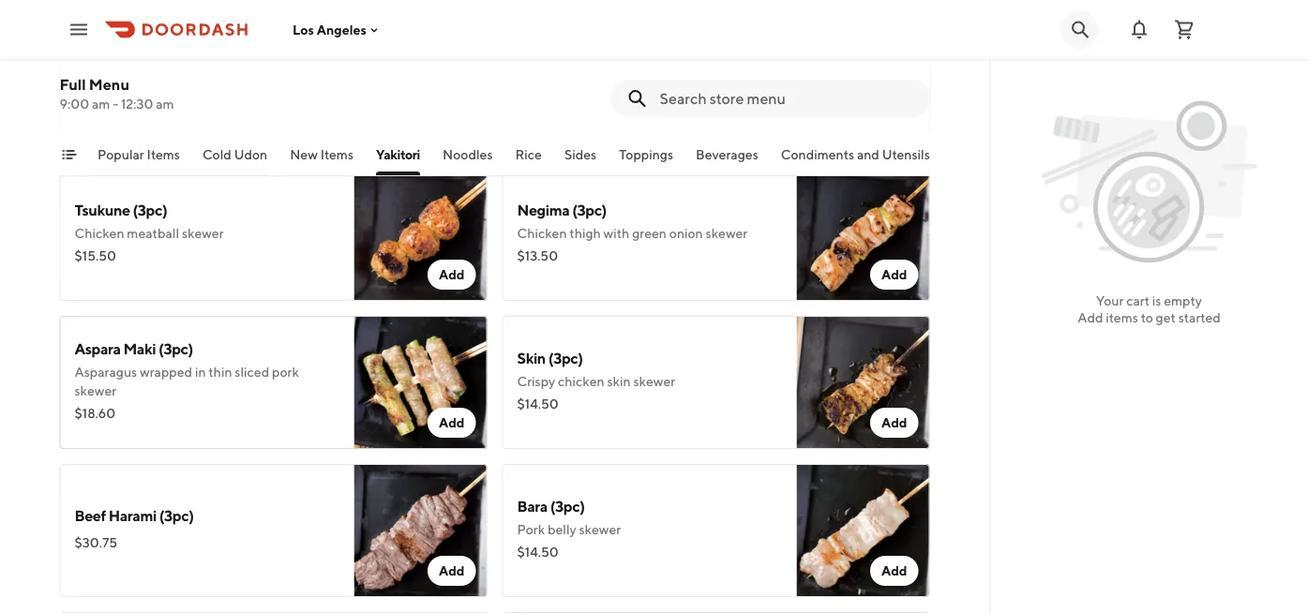 Task type: describe. For each thing, give the bounding box(es) containing it.
seaweed
[[608, 106, 660, 121]]

2 am from the left
[[156, 96, 174, 112]]

new items button
[[290, 145, 353, 175]]

pork
[[272, 364, 299, 380]]

aspara maki (3pc) image
[[354, 316, 487, 449]]

(3pc) for negima (3pc)
[[572, 201, 607, 219]]

empty
[[1165, 293, 1203, 309]]

negima for negima 3pc & tsukune 3pc set
[[75, 44, 127, 61]]

2 3pc from the left
[[227, 44, 251, 61]]

negima 3pc & tsukune 3pc set image
[[354, 20, 487, 153]]

$28.00
[[75, 109, 119, 125]]

1 am from the left
[[92, 96, 110, 112]]

sides
[[564, 147, 596, 162]]

negima for negima (3pc)
[[517, 201, 570, 219]]

garnished
[[517, 106, 576, 121]]

pair
[[231, 87, 254, 102]]

green up on
[[639, 68, 674, 84]]

chicken right 2
[[527, 68, 574, 84]]

2
[[517, 68, 525, 84]]

(3pc) right harami
[[159, 507, 194, 525]]

cold udon button
[[202, 145, 267, 175]]

3
[[75, 68, 82, 84]]

your cart is empty add items to get started
[[1078, 293, 1221, 326]]

1
[[517, 87, 522, 102]]

menu
[[89, 76, 129, 93]]

add for negima
[[882, 267, 908, 282]]

harami
[[109, 507, 157, 525]]

set
[[254, 44, 276, 61]]

add for tsukune
[[439, 267, 465, 282]]

los
[[293, 22, 314, 37]]

asparagus
[[75, 364, 137, 380]]

add button for bara
[[871, 556, 919, 586]]

skin
[[517, 349, 546, 367]]

condiments
[[781, 147, 854, 162]]

show menu categories image
[[61, 147, 76, 162]]

(3pc) inside aspara maki (3pc) asparagus wrapped in thin sliced pork skewer $18.60
[[159, 340, 193, 358]]

beef
[[75, 507, 106, 525]]

meatball inside tsukune (3pc) chicken meatball skewer $15.50
[[127, 226, 179, 241]]

angeles
[[317, 22, 367, 37]]

items for popular items
[[146, 147, 180, 162]]

popular items button
[[97, 145, 180, 175]]

beer
[[75, 106, 102, 121]]

your
[[1097, 293, 1124, 309]]

chicken inside skin (3pc) crispy chicken skin skewer $14.50
[[558, 374, 605, 389]]

add button for negima
[[871, 260, 919, 290]]

onion inside yakitori bowl 2 chicken thigh with green onion skewer and 1 chicken meatball skewer on a bed of rice garnished with seaweed and green onions.
[[677, 68, 710, 84]]

tsukune inside negima 3pc & tsukune 3pc set 3 each of chicken thigh with green onion and chicken meatball, great to pair with some beer
[[169, 44, 224, 61]]

skin (3pc) crispy chicken skin skewer $14.50
[[517, 349, 676, 412]]

a
[[692, 87, 699, 102]]

each
[[85, 68, 114, 84]]

pork
[[517, 522, 545, 538]]

onions.
[[725, 106, 768, 121]]

beverages
[[696, 147, 758, 162]]

wrapped
[[140, 364, 192, 380]]

add for bara
[[882, 563, 908, 579]]

meatball inside yakitori bowl 2 chicken thigh with green onion skewer and 1 chicken meatball skewer on a bed of rice garnished with seaweed and green onions.
[[574, 87, 627, 102]]

bara (3pc) image
[[797, 464, 930, 598]]

add inside the your cart is empty add items to get started
[[1078, 310, 1104, 326]]

condiments and utensils
[[781, 147, 930, 162]]

bara
[[517, 498, 548, 516]]

on
[[674, 87, 689, 102]]

thigh inside negima (3pc) chicken thigh with green onion skewer $13.50
[[570, 226, 601, 241]]

beef harami (3pc)
[[75, 507, 194, 525]]

bara (3pc) pork belly skewer $14.50
[[517, 498, 621, 560]]

thigh inside yakitori bowl 2 chicken thigh with green onion skewer and 1 chicken meatball skewer on a bed of rice garnished with seaweed and green onions.
[[577, 68, 608, 84]]

to inside the your cart is empty add items to get started
[[1141, 310, 1154, 326]]

sides button
[[564, 145, 596, 175]]

0 items, open order cart image
[[1174, 18, 1196, 41]]

cold udon
[[202, 147, 267, 162]]

thigh inside negima 3pc & tsukune 3pc set 3 each of chicken thigh with green onion and chicken meatball, great to pair with some beer
[[180, 68, 212, 84]]

maki
[[123, 340, 156, 358]]

$30.75
[[75, 535, 117, 551]]

and inside button
[[857, 147, 879, 162]]

noodles button
[[442, 145, 493, 175]]

sliced
[[235, 364, 269, 380]]

yakitori bowl 2 chicken thigh with green onion skewer and 1 chicken meatball skewer on a bed of rice garnished with seaweed and green onions.
[[517, 44, 780, 121]]

with left seaweed
[[579, 106, 605, 121]]

negima (3pc) chicken thigh with green onion skewer $13.50
[[517, 201, 748, 264]]

is
[[1153, 293, 1162, 309]]

(3pc) for bara (3pc)
[[550, 498, 585, 516]]

aspara
[[75, 340, 121, 358]]

with right pair
[[256, 87, 282, 102]]

skewer inside skin (3pc) crispy chicken skin skewer $14.50
[[634, 374, 676, 389]]

belly
[[548, 522, 577, 538]]

chicken down "each" on the left top of page
[[75, 87, 121, 102]]

to inside negima 3pc & tsukune 3pc set 3 each of chicken thigh with green onion and chicken meatball, great to pair with some beer
[[216, 87, 228, 102]]

$14.50 inside skin (3pc) crispy chicken skin skewer $14.50
[[517, 396, 559, 412]]

onion inside negima 3pc & tsukune 3pc set 3 each of chicken thigh with green onion and chicken meatball, great to pair with some beer
[[280, 68, 314, 84]]

skewer up seaweed
[[629, 87, 671, 102]]

great
[[182, 87, 213, 102]]

$13.50
[[517, 248, 558, 264]]

los angeles
[[293, 22, 367, 37]]

toppings
[[619, 147, 673, 162]]



Task type: locate. For each thing, give the bounding box(es) containing it.
0 vertical spatial tsukune
[[169, 44, 224, 61]]

0 horizontal spatial 3pc
[[130, 44, 154, 61]]

new
[[290, 147, 317, 162]]

aspara maki (3pc) asparagus wrapped in thin sliced pork skewer $18.60
[[75, 340, 299, 421]]

tsukune
[[169, 44, 224, 61], [75, 201, 130, 219]]

thigh down bowl at the left
[[577, 68, 608, 84]]

0 vertical spatial to
[[216, 87, 228, 102]]

negima inside negima 3pc & tsukune 3pc set 3 each of chicken thigh with green onion and chicken meatball, great to pair with some beer
[[75, 44, 127, 61]]

1 horizontal spatial 3pc
[[227, 44, 251, 61]]

skewer down asparagus
[[75, 383, 117, 399]]

thin
[[209, 364, 232, 380]]

yakitori for yakitori
[[376, 147, 420, 162]]

1 3pc from the left
[[130, 44, 154, 61]]

some
[[285, 87, 317, 102]]

skin (3pc) image
[[797, 316, 930, 449]]

am
[[92, 96, 110, 112], [156, 96, 174, 112]]

green down set
[[243, 68, 277, 84]]

onion inside negima (3pc) chicken thigh with green onion skewer $13.50
[[670, 226, 703, 241]]

in
[[195, 364, 206, 380]]

items
[[146, 147, 180, 162], [320, 147, 353, 162]]

chicken inside tsukune (3pc) chicken meatball skewer $15.50
[[75, 226, 124, 241]]

onion down beverages button
[[670, 226, 703, 241]]

of right bed
[[727, 87, 739, 102]]

1 vertical spatial yakitori
[[376, 147, 420, 162]]

0 horizontal spatial of
[[116, 68, 128, 84]]

yakitori for yakitori bowl 2 chicken thigh with green onion skewer and 1 chicken meatball skewer on a bed of rice garnished with seaweed and green onions.
[[517, 44, 568, 61]]

0 vertical spatial $14.50
[[517, 396, 559, 412]]

1 horizontal spatial to
[[1141, 310, 1154, 326]]

udon
[[234, 147, 267, 162]]

green
[[243, 68, 277, 84], [639, 68, 674, 84], [688, 106, 723, 121], [632, 226, 667, 241]]

skewer inside tsukune (3pc) chicken meatball skewer $15.50
[[182, 226, 224, 241]]

2 chicken from the left
[[517, 226, 567, 241]]

0 horizontal spatial items
[[146, 147, 180, 162]]

add button for tsukune
[[428, 260, 476, 290]]

chicken up $13.50
[[517, 226, 567, 241]]

1 horizontal spatial items
[[320, 147, 353, 162]]

1 horizontal spatial am
[[156, 96, 174, 112]]

yakitori bowl image
[[797, 20, 930, 153]]

0 vertical spatial rice
[[742, 87, 769, 102]]

tsukune (3pc) chicken meatball skewer $15.50
[[75, 201, 224, 264]]

3pc left set
[[227, 44, 251, 61]]

chicken for negima
[[517, 226, 567, 241]]

green inside negima 3pc & tsukune 3pc set 3 each of chicken thigh with green onion and chicken meatball, great to pair with some beer
[[243, 68, 277, 84]]

skewer up bed
[[713, 68, 755, 84]]

toppings button
[[619, 145, 673, 175]]

1 horizontal spatial chicken
[[517, 226, 567, 241]]

add button for skin
[[871, 408, 919, 438]]

1 vertical spatial to
[[1141, 310, 1154, 326]]

to left pair
[[216, 87, 228, 102]]

los angeles button
[[293, 22, 382, 37]]

$14.50 down 'crispy'
[[517, 396, 559, 412]]

thigh up great
[[180, 68, 212, 84]]

1 chicken from the left
[[75, 226, 124, 241]]

1 horizontal spatial yakitori
[[517, 44, 568, 61]]

with down the toppings button
[[604, 226, 630, 241]]

items
[[1106, 310, 1139, 326]]

open menu image
[[68, 18, 90, 41]]

Item Search search field
[[660, 88, 915, 109]]

green down the toppings button
[[632, 226, 667, 241]]

(3pc) inside bara (3pc) pork belly skewer $14.50
[[550, 498, 585, 516]]

meatball,
[[124, 87, 179, 102]]

full
[[60, 76, 86, 93]]

(3pc) inside negima (3pc) chicken thigh with green onion skewer $13.50
[[572, 201, 607, 219]]

negima (3pc) image
[[797, 168, 930, 301]]

tsukune right &
[[169, 44, 224, 61]]

$15.50
[[75, 248, 116, 264]]

skewer down beverages button
[[706, 226, 748, 241]]

(3pc) up belly on the bottom left of page
[[550, 498, 585, 516]]

of inside negima 3pc & tsukune 3pc set 3 each of chicken thigh with green onion and chicken meatball, great to pair with some beer
[[116, 68, 128, 84]]

tsukune inside tsukune (3pc) chicken meatball skewer $15.50
[[75, 201, 130, 219]]

chicken inside negima (3pc) chicken thigh with green onion skewer $13.50
[[517, 226, 567, 241]]

0 vertical spatial meatball
[[574, 87, 627, 102]]

0 horizontal spatial meatball
[[127, 226, 179, 241]]

and inside negima 3pc & tsukune 3pc set 3 each of chicken thigh with green onion and chicken meatball, great to pair with some beer
[[316, 68, 339, 84]]

cart
[[1127, 293, 1150, 309]]

0 horizontal spatial to
[[216, 87, 228, 102]]

and up some
[[316, 68, 339, 84]]

crispy
[[517, 374, 556, 389]]

chicken up meatball,
[[131, 68, 178, 84]]

1 $14.50 from the top
[[517, 396, 559, 412]]

(3pc) up wrapped
[[159, 340, 193, 358]]

cold
[[202, 147, 231, 162]]

yakitori inside yakitori bowl 2 chicken thigh with green onion skewer and 1 chicken meatball skewer on a bed of rice garnished with seaweed and green onions.
[[517, 44, 568, 61]]

1 vertical spatial tsukune
[[75, 201, 130, 219]]

thigh
[[180, 68, 212, 84], [577, 68, 608, 84], [570, 226, 601, 241]]

rice
[[742, 87, 769, 102], [515, 147, 542, 162]]

(3pc) down the popular items button
[[133, 201, 167, 219]]

of
[[116, 68, 128, 84], [727, 87, 739, 102]]

rice down the garnished
[[515, 147, 542, 162]]

yakitori left noodles
[[376, 147, 420, 162]]

negima up $13.50
[[517, 201, 570, 219]]

chicken left the skin
[[558, 374, 605, 389]]

1 vertical spatial $14.50
[[517, 545, 559, 560]]

items inside the popular items button
[[146, 147, 180, 162]]

0 vertical spatial negima
[[75, 44, 127, 61]]

am right the 12:30
[[156, 96, 174, 112]]

0 horizontal spatial chicken
[[75, 226, 124, 241]]

and
[[316, 68, 339, 84], [758, 68, 780, 84], [663, 106, 685, 121], [857, 147, 879, 162]]

meatball down the popular items button
[[127, 226, 179, 241]]

3pc left &
[[130, 44, 154, 61]]

add button
[[428, 260, 476, 290], [871, 260, 919, 290], [428, 408, 476, 438], [871, 408, 919, 438], [428, 556, 476, 586], [871, 556, 919, 586]]

items for new items
[[320, 147, 353, 162]]

negima up "each" on the left top of page
[[75, 44, 127, 61]]

0 horizontal spatial yakitori
[[376, 147, 420, 162]]

&
[[157, 44, 166, 61]]

bowl
[[570, 44, 604, 61]]

(3pc) inside tsukune (3pc) chicken meatball skewer $15.50
[[133, 201, 167, 219]]

1 vertical spatial negima
[[517, 201, 570, 219]]

thigh down sides 'button'
[[570, 226, 601, 241]]

green inside negima (3pc) chicken thigh with green onion skewer $13.50
[[632, 226, 667, 241]]

add for skin
[[882, 415, 908, 431]]

full menu 9:00 am - 12:30 am
[[60, 76, 174, 112]]

1 items from the left
[[146, 147, 180, 162]]

popular
[[97, 147, 144, 162]]

items right new
[[320, 147, 353, 162]]

1 vertical spatial of
[[727, 87, 739, 102]]

meatball up seaweed
[[574, 87, 627, 102]]

to
[[216, 87, 228, 102], [1141, 310, 1154, 326]]

beverages button
[[696, 145, 758, 175]]

started
[[1179, 310, 1221, 326]]

0 horizontal spatial am
[[92, 96, 110, 112]]

12:30
[[121, 96, 153, 112]]

1 horizontal spatial tsukune
[[169, 44, 224, 61]]

rice button
[[515, 145, 542, 175]]

of right "each" on the left top of page
[[116, 68, 128, 84]]

green down bed
[[688, 106, 723, 121]]

2 items from the left
[[320, 147, 353, 162]]

skewer down cold udon "button"
[[182, 226, 224, 241]]

1 horizontal spatial of
[[727, 87, 739, 102]]

tsukune (3pc) image
[[354, 168, 487, 301]]

of inside yakitori bowl 2 chicken thigh with green onion skewer and 1 chicken meatball skewer on a bed of rice garnished with seaweed and green onions.
[[727, 87, 739, 102]]

skewer inside negima (3pc) chicken thigh with green onion skewer $13.50
[[706, 226, 748, 241]]

with up pair
[[214, 68, 240, 84]]

add button for aspara
[[428, 408, 476, 438]]

1 horizontal spatial negima
[[517, 201, 570, 219]]

chicken for tsukune
[[75, 226, 124, 241]]

and down on
[[663, 106, 685, 121]]

chicken
[[75, 226, 124, 241], [517, 226, 567, 241]]

0 vertical spatial yakitori
[[517, 44, 568, 61]]

(3pc) for tsukune (3pc)
[[133, 201, 167, 219]]

items right popular
[[146, 147, 180, 162]]

1 vertical spatial rice
[[515, 147, 542, 162]]

$14.50 inside bara (3pc) pork belly skewer $14.50
[[517, 545, 559, 560]]

0 horizontal spatial negima
[[75, 44, 127, 61]]

with
[[214, 68, 240, 84], [611, 68, 637, 84], [256, 87, 282, 102], [579, 106, 605, 121], [604, 226, 630, 241]]

(3pc) right skin
[[549, 349, 583, 367]]

am left -
[[92, 96, 110, 112]]

condiments and utensils button
[[781, 145, 930, 175]]

onion
[[280, 68, 314, 84], [677, 68, 710, 84], [670, 226, 703, 241]]

add for aspara
[[439, 415, 465, 431]]

9:00
[[60, 96, 89, 112]]

(3pc) inside skin (3pc) crispy chicken skin skewer $14.50
[[549, 349, 583, 367]]

chicken
[[131, 68, 178, 84], [527, 68, 574, 84], [75, 87, 121, 102], [525, 87, 572, 102], [558, 374, 605, 389]]

items inside 'new items' button
[[320, 147, 353, 162]]

and up item search search box
[[758, 68, 780, 84]]

$14.50 down pork
[[517, 545, 559, 560]]

skewer right the skin
[[634, 374, 676, 389]]

utensils
[[882, 147, 930, 162]]

and left utensils
[[857, 147, 879, 162]]

negima 3pc & tsukune 3pc set 3 each of chicken thigh with green onion and chicken meatball, great to pair with some beer
[[75, 44, 339, 121]]

$14.50
[[517, 396, 559, 412], [517, 545, 559, 560]]

2 $14.50 from the top
[[517, 545, 559, 560]]

skewer inside bara (3pc) pork belly skewer $14.50
[[579, 522, 621, 538]]

popular items
[[97, 147, 180, 162]]

rice up onions.
[[742, 87, 769, 102]]

chicken up $15.50 at the top of the page
[[75, 226, 124, 241]]

get
[[1156, 310, 1176, 326]]

yakitori up 2
[[517, 44, 568, 61]]

(3pc) down sides 'button'
[[572, 201, 607, 219]]

bed
[[701, 87, 725, 102]]

(3pc)
[[133, 201, 167, 219], [572, 201, 607, 219], [159, 340, 193, 358], [549, 349, 583, 367], [550, 498, 585, 516], [159, 507, 194, 525]]

skewer
[[713, 68, 755, 84], [629, 87, 671, 102], [182, 226, 224, 241], [706, 226, 748, 241], [634, 374, 676, 389], [75, 383, 117, 399], [579, 522, 621, 538]]

$18.60
[[75, 406, 116, 421]]

negima inside negima (3pc) chicken thigh with green onion skewer $13.50
[[517, 201, 570, 219]]

(3pc) for skin (3pc)
[[549, 349, 583, 367]]

1 horizontal spatial meatball
[[574, 87, 627, 102]]

with up seaweed
[[611, 68, 637, 84]]

1 horizontal spatial rice
[[742, 87, 769, 102]]

skewer inside aspara maki (3pc) asparagus wrapped in thin sliced pork skewer $18.60
[[75, 383, 117, 399]]

skewer right belly on the bottom left of page
[[579, 522, 621, 538]]

onion up a
[[677, 68, 710, 84]]

0 horizontal spatial tsukune
[[75, 201, 130, 219]]

0 horizontal spatial rice
[[515, 147, 542, 162]]

with inside negima (3pc) chicken thigh with green onion skewer $13.50
[[604, 226, 630, 241]]

negima
[[75, 44, 127, 61], [517, 201, 570, 219]]

new items
[[290, 147, 353, 162]]

beef harami (3pc) image
[[354, 464, 487, 598]]

skin
[[607, 374, 631, 389]]

1 vertical spatial meatball
[[127, 226, 179, 241]]

tsukune up $15.50 at the top of the page
[[75, 201, 130, 219]]

rice inside yakitori bowl 2 chicken thigh with green onion skewer and 1 chicken meatball skewer on a bed of rice garnished with seaweed and green onions.
[[742, 87, 769, 102]]

3pc
[[130, 44, 154, 61], [227, 44, 251, 61]]

0 vertical spatial of
[[116, 68, 128, 84]]

-
[[113, 96, 118, 112]]

chicken up the garnished
[[525, 87, 572, 102]]

onion up some
[[280, 68, 314, 84]]

to left get at the right bottom of page
[[1141, 310, 1154, 326]]

noodles
[[442, 147, 493, 162]]

notification bell image
[[1129, 18, 1151, 41]]



Task type: vqa. For each thing, say whether or not it's contained in the screenshot.
LOS ANGELES
yes



